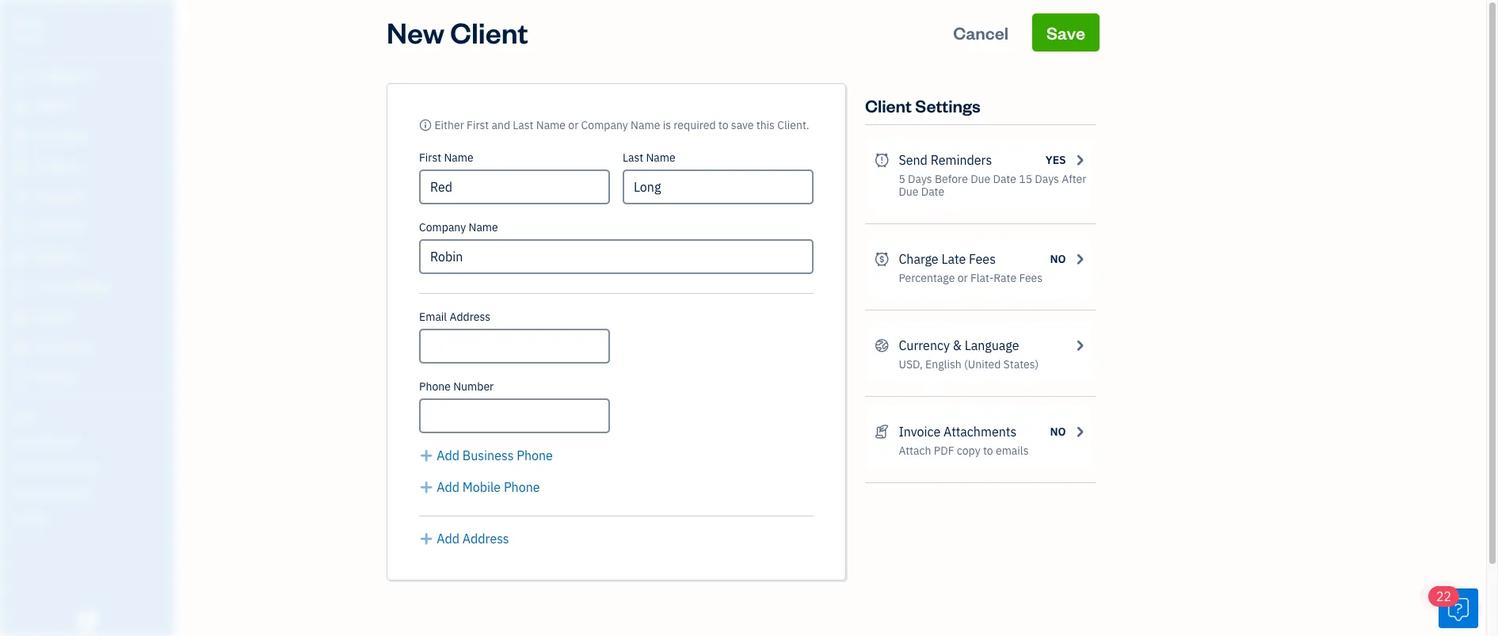 Task type: vqa. For each thing, say whether or not it's contained in the screenshot.
IS at the left top
yes



Task type: locate. For each thing, give the bounding box(es) containing it.
name down is
[[646, 151, 676, 165]]

1 vertical spatial last
[[623, 151, 644, 165]]

1 vertical spatial phone
[[517, 448, 553, 464]]

1 horizontal spatial last
[[623, 151, 644, 165]]

phone right 'mobile'
[[504, 479, 540, 495]]

company up last name
[[581, 118, 628, 132]]

save
[[731, 118, 754, 132]]

address down add mobile phone
[[463, 531, 509, 547]]

last name
[[623, 151, 676, 165]]

usd,
[[899, 357, 923, 372]]

or
[[569, 118, 579, 132], [958, 271, 968, 285]]

phone inside button
[[517, 448, 553, 464]]

1 horizontal spatial fees
[[1019, 271, 1043, 285]]

chevronright image
[[1073, 151, 1087, 170], [1073, 250, 1087, 269], [1073, 336, 1087, 355]]

0 vertical spatial plus image
[[419, 478, 434, 497]]

0 vertical spatial last
[[513, 118, 534, 132]]

2 vertical spatial chevronright image
[[1073, 336, 1087, 355]]

2 no from the top
[[1051, 425, 1066, 439]]

due inside 15 days after due date
[[899, 185, 919, 199]]

2 vertical spatial add
[[437, 531, 460, 547]]

0 horizontal spatial days
[[908, 172, 933, 186]]

days for 15
[[1035, 172, 1060, 186]]

1 horizontal spatial due
[[971, 172, 991, 186]]

send
[[899, 152, 928, 168]]

1 no from the top
[[1051, 252, 1066, 266]]

no for charge late fees
[[1051, 252, 1066, 266]]

1 vertical spatial plus image
[[419, 529, 434, 548]]

name for last name
[[646, 151, 676, 165]]

address inside button
[[463, 531, 509, 547]]

Email Address text field
[[419, 329, 610, 364]]

business
[[463, 448, 514, 464]]

percentage or flat-rate fees
[[899, 271, 1043, 285]]

name down the first name text box
[[469, 220, 498, 235]]

(united
[[965, 357, 1001, 372]]

last
[[513, 118, 534, 132], [623, 151, 644, 165]]

new
[[387, 13, 445, 51]]

1 vertical spatial to
[[983, 444, 994, 458]]

0 vertical spatial to
[[719, 118, 729, 132]]

this
[[757, 118, 775, 132]]

company
[[581, 118, 628, 132], [419, 220, 466, 235]]

date
[[993, 172, 1017, 186], [921, 185, 945, 199]]

3 add from the top
[[437, 531, 460, 547]]

date inside 15 days after due date
[[921, 185, 945, 199]]

latefees image
[[875, 250, 890, 269]]

add mobile phone
[[437, 479, 540, 495]]

add down add mobile phone button
[[437, 531, 460, 547]]

taras
[[13, 14, 44, 30]]

owner
[[13, 32, 42, 44]]

phone for add business phone
[[517, 448, 553, 464]]

add mobile phone button
[[419, 478, 540, 497]]

plus image
[[419, 446, 434, 465]]

primary image
[[419, 118, 432, 132]]

no
[[1051, 252, 1066, 266], [1051, 425, 1066, 439]]

0 horizontal spatial due
[[899, 185, 919, 199]]

late
[[942, 251, 966, 267]]

1 days from the left
[[908, 172, 933, 186]]

money image
[[10, 310, 29, 326]]

add address button
[[419, 529, 509, 548]]

address
[[450, 310, 491, 324], [463, 531, 509, 547]]

client up latereminders image
[[865, 94, 912, 117]]

bank connections image
[[12, 487, 170, 499]]

company down first name
[[419, 220, 466, 235]]

2 add from the top
[[437, 479, 460, 495]]

to right copy
[[983, 444, 994, 458]]

0 vertical spatial phone
[[419, 380, 451, 394]]

charge
[[899, 251, 939, 267]]

0 vertical spatial address
[[450, 310, 491, 324]]

add inside button
[[437, 448, 460, 464]]

first name
[[419, 151, 474, 165]]

name for first name
[[444, 151, 474, 165]]

3 chevronright image from the top
[[1073, 336, 1087, 355]]

items and services image
[[12, 461, 170, 474]]

plus image
[[419, 478, 434, 497], [419, 529, 434, 548]]

1 vertical spatial or
[[958, 271, 968, 285]]

required
[[674, 118, 716, 132]]

add for add address
[[437, 531, 460, 547]]

company name
[[419, 220, 498, 235]]

15
[[1019, 172, 1033, 186]]

save
[[1047, 21, 1086, 44]]

1 horizontal spatial days
[[1035, 172, 1060, 186]]

0 vertical spatial no
[[1051, 252, 1066, 266]]

Last Name text field
[[623, 170, 814, 204]]

1 vertical spatial add
[[437, 479, 460, 495]]

copy
[[957, 444, 981, 458]]

1 horizontal spatial date
[[993, 172, 1017, 186]]

1 horizontal spatial first
[[467, 118, 489, 132]]

percentage
[[899, 271, 955, 285]]

0 horizontal spatial client
[[450, 13, 528, 51]]

to
[[719, 118, 729, 132], [983, 444, 994, 458]]

add left 'mobile'
[[437, 479, 460, 495]]

1 vertical spatial chevronright image
[[1073, 250, 1087, 269]]

1 horizontal spatial client
[[865, 94, 912, 117]]

cancel
[[954, 21, 1009, 44]]

2 days from the left
[[1035, 172, 1060, 186]]

chart image
[[10, 340, 29, 356]]

settings image
[[12, 512, 170, 525]]

1 horizontal spatial to
[[983, 444, 994, 458]]

to left the 'save'
[[719, 118, 729, 132]]

0 vertical spatial client
[[450, 13, 528, 51]]

days
[[908, 172, 933, 186], [1035, 172, 1060, 186]]

first left and
[[467, 118, 489, 132]]

last right and
[[513, 118, 534, 132]]

last down either first and last name or company name is required to save this client.
[[623, 151, 644, 165]]

date right 5
[[921, 185, 945, 199]]

address right email
[[450, 310, 491, 324]]

phone number
[[419, 380, 494, 394]]

rate
[[994, 271, 1017, 285]]

latereminders image
[[875, 151, 890, 170]]

usd, english (united states)
[[899, 357, 1039, 372]]

main element
[[0, 0, 214, 636]]

or right and
[[569, 118, 579, 132]]

chevronright image
[[1073, 422, 1087, 441]]

days down 'yes' on the top right of the page
[[1035, 172, 1060, 186]]

resource center badge image
[[1439, 589, 1479, 628]]

1 vertical spatial no
[[1051, 425, 1066, 439]]

phone
[[419, 380, 451, 394], [517, 448, 553, 464], [504, 479, 540, 495]]

plus image down plus icon
[[419, 478, 434, 497]]

22 button
[[1429, 586, 1479, 628]]

client
[[450, 13, 528, 51], [865, 94, 912, 117]]

email
[[419, 310, 447, 324]]

2 chevronright image from the top
[[1073, 250, 1087, 269]]

2 plus image from the top
[[419, 529, 434, 548]]

plus image left add address
[[419, 529, 434, 548]]

currency & language
[[899, 338, 1020, 353]]

before
[[935, 172, 968, 186]]

1 vertical spatial address
[[463, 531, 509, 547]]

name down either
[[444, 151, 474, 165]]

0 vertical spatial chevronright image
[[1073, 151, 1087, 170]]

days right 5
[[908, 172, 933, 186]]

new client
[[387, 13, 528, 51]]

fees up the flat-
[[969, 251, 996, 267]]

first
[[467, 118, 489, 132], [419, 151, 442, 165]]

add business phone
[[437, 448, 553, 464]]

or left the flat-
[[958, 271, 968, 285]]

date left 15
[[993, 172, 1017, 186]]

2 vertical spatial phone
[[504, 479, 540, 495]]

1 chevronright image from the top
[[1073, 151, 1087, 170]]

either
[[435, 118, 464, 132]]

invoice
[[899, 424, 941, 440]]

1 horizontal spatial company
[[581, 118, 628, 132]]

due for 5 days before due date
[[971, 172, 991, 186]]

after
[[1062, 172, 1087, 186]]

add for add mobile phone
[[437, 479, 460, 495]]

reminders
[[931, 152, 992, 168]]

1 vertical spatial company
[[419, 220, 466, 235]]

add right plus icon
[[437, 448, 460, 464]]

due
[[971, 172, 991, 186], [899, 185, 919, 199]]

fees right rate
[[1019, 271, 1043, 285]]

invoice attachments
[[899, 424, 1017, 440]]

0 vertical spatial or
[[569, 118, 579, 132]]

date for 15 days after due date
[[921, 185, 945, 199]]

0 horizontal spatial date
[[921, 185, 945, 199]]

0 vertical spatial fees
[[969, 251, 996, 267]]

1 horizontal spatial or
[[958, 271, 968, 285]]

due down the reminders
[[971, 172, 991, 186]]

fees
[[969, 251, 996, 267], [1019, 271, 1043, 285]]

name
[[536, 118, 566, 132], [631, 118, 660, 132], [444, 151, 474, 165], [646, 151, 676, 165], [469, 220, 498, 235]]

chevronright image for currency & language
[[1073, 336, 1087, 355]]

0 vertical spatial add
[[437, 448, 460, 464]]

days for 5
[[908, 172, 933, 186]]

0 horizontal spatial to
[[719, 118, 729, 132]]

days inside 15 days after due date
[[1035, 172, 1060, 186]]

add
[[437, 448, 460, 464], [437, 479, 460, 495], [437, 531, 460, 547]]

1 vertical spatial client
[[865, 94, 912, 117]]

0 horizontal spatial first
[[419, 151, 442, 165]]

plus image for add address
[[419, 529, 434, 548]]

english
[[926, 357, 962, 372]]

freshbooks image
[[74, 611, 100, 630]]

phone inside button
[[504, 479, 540, 495]]

mobile
[[463, 479, 501, 495]]

1 plus image from the top
[[419, 478, 434, 497]]

emails
[[996, 444, 1029, 458]]

states)
[[1004, 357, 1039, 372]]

first down primary image
[[419, 151, 442, 165]]

1 add from the top
[[437, 448, 460, 464]]

phone down phone number text box
[[517, 448, 553, 464]]

save button
[[1033, 13, 1100, 52]]

0 vertical spatial company
[[581, 118, 628, 132]]

5 days before due date
[[899, 172, 1017, 186]]

due down the "send"
[[899, 185, 919, 199]]

client right new at left
[[450, 13, 528, 51]]

address for add address
[[463, 531, 509, 547]]

phone left number
[[419, 380, 451, 394]]

timer image
[[10, 280, 29, 296]]



Task type: describe. For each thing, give the bounding box(es) containing it.
either first and last name or company name is required to save this client.
[[435, 118, 810, 132]]

dashboard image
[[10, 69, 29, 85]]

client.
[[778, 118, 810, 132]]

First Name text field
[[419, 170, 610, 204]]

address for email address
[[450, 310, 491, 324]]

email address
[[419, 310, 491, 324]]

expense image
[[10, 220, 29, 235]]

charge late fees
[[899, 251, 996, 267]]

and
[[492, 118, 510, 132]]

currency
[[899, 338, 950, 353]]

number
[[453, 380, 494, 394]]

apps image
[[12, 411, 170, 423]]

invoice image
[[10, 159, 29, 175]]

yes
[[1046, 153, 1066, 167]]

0 horizontal spatial fees
[[969, 251, 996, 267]]

cancel button
[[939, 13, 1023, 52]]

report image
[[10, 370, 29, 386]]

Company Name text field
[[419, 239, 814, 274]]

0 horizontal spatial or
[[569, 118, 579, 132]]

attachments
[[944, 424, 1017, 440]]

attach pdf copy to emails
[[899, 444, 1029, 458]]

attach
[[899, 444, 932, 458]]

currencyandlanguage image
[[875, 336, 890, 355]]

0 vertical spatial first
[[467, 118, 489, 132]]

chevronright image for yes
[[1073, 151, 1087, 170]]

estimate image
[[10, 129, 29, 145]]

flat-
[[971, 271, 994, 285]]

1 vertical spatial first
[[419, 151, 442, 165]]

client settings
[[865, 94, 981, 117]]

add address
[[437, 531, 509, 547]]

pdf
[[934, 444, 955, 458]]

22
[[1437, 589, 1452, 605]]

name left is
[[631, 118, 660, 132]]

5
[[899, 172, 906, 186]]

plus image for add mobile phone
[[419, 478, 434, 497]]

phone for add mobile phone
[[504, 479, 540, 495]]

name right and
[[536, 118, 566, 132]]

taras owner
[[13, 14, 44, 44]]

payment image
[[10, 189, 29, 205]]

language
[[965, 338, 1020, 353]]

client image
[[10, 99, 29, 115]]

project image
[[10, 250, 29, 265]]

name for company name
[[469, 220, 498, 235]]

0 horizontal spatial company
[[419, 220, 466, 235]]

1 vertical spatial fees
[[1019, 271, 1043, 285]]

date for 5 days before due date
[[993, 172, 1017, 186]]

add business phone button
[[419, 446, 553, 465]]

due for 15 days after due date
[[899, 185, 919, 199]]

&
[[953, 338, 962, 353]]

15 days after due date
[[899, 172, 1087, 199]]

chevronright image for no
[[1073, 250, 1087, 269]]

0 horizontal spatial last
[[513, 118, 534, 132]]

settings
[[916, 94, 981, 117]]

add for add business phone
[[437, 448, 460, 464]]

no for invoice attachments
[[1051, 425, 1066, 439]]

Phone Number text field
[[419, 399, 610, 434]]

team members image
[[12, 436, 170, 449]]

send reminders
[[899, 152, 992, 168]]

is
[[663, 118, 671, 132]]

invoices image
[[875, 422, 890, 441]]



